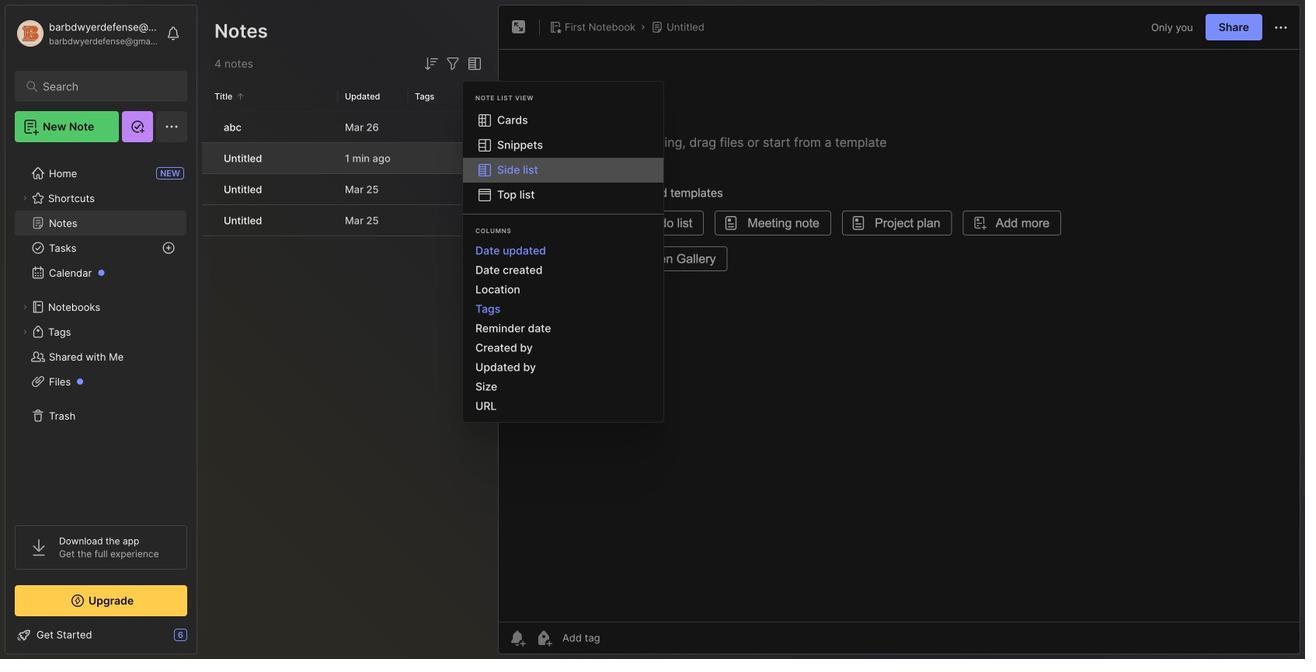 Task type: describe. For each thing, give the bounding box(es) containing it.
More actions field
[[1272, 17, 1291, 37]]

none search field inside main element
[[43, 77, 167, 96]]

1 cell from the top
[[202, 112, 214, 142]]

1 dropdown list menu from the top
[[463, 108, 664, 208]]

expand note image
[[510, 18, 528, 37]]

3 cell from the top
[[202, 174, 214, 204]]

Account field
[[15, 18, 159, 49]]

Add filters field
[[444, 54, 462, 73]]

4 cell from the top
[[202, 205, 214, 235]]

tree inside main element
[[5, 152, 197, 511]]

2 cell from the top
[[202, 143, 214, 173]]

Add tag field
[[561, 631, 678, 645]]

expand tags image
[[20, 327, 30, 337]]



Task type: vqa. For each thing, say whether or not it's contained in the screenshot.
Evernote image
no



Task type: locate. For each thing, give the bounding box(es) containing it.
more actions image
[[1272, 18, 1291, 37]]

add filters image
[[444, 54, 462, 73]]

menu item
[[463, 158, 664, 183]]

note window element
[[498, 5, 1301, 658]]

add tag image
[[535, 629, 553, 647]]

tree
[[5, 152, 197, 511]]

click to collapse image
[[196, 630, 208, 649]]

Search text field
[[43, 79, 167, 94]]

None search field
[[43, 77, 167, 96]]

Help and Learning task checklist field
[[5, 623, 197, 647]]

row group
[[202, 112, 493, 237]]

expand notebooks image
[[20, 302, 30, 312]]

Note Editor text field
[[499, 49, 1300, 622]]

main element
[[0, 0, 202, 659]]

Sort options field
[[422, 54, 441, 73]]

1 vertical spatial dropdown list menu
[[463, 241, 664, 416]]

add a reminder image
[[508, 629, 527, 647]]

2 dropdown list menu from the top
[[463, 241, 664, 416]]

0 vertical spatial dropdown list menu
[[463, 108, 664, 208]]

cell
[[202, 112, 214, 142], [202, 143, 214, 173], [202, 174, 214, 204], [202, 205, 214, 235]]

View options field
[[462, 54, 484, 73]]

dropdown list menu
[[463, 108, 664, 208], [463, 241, 664, 416]]



